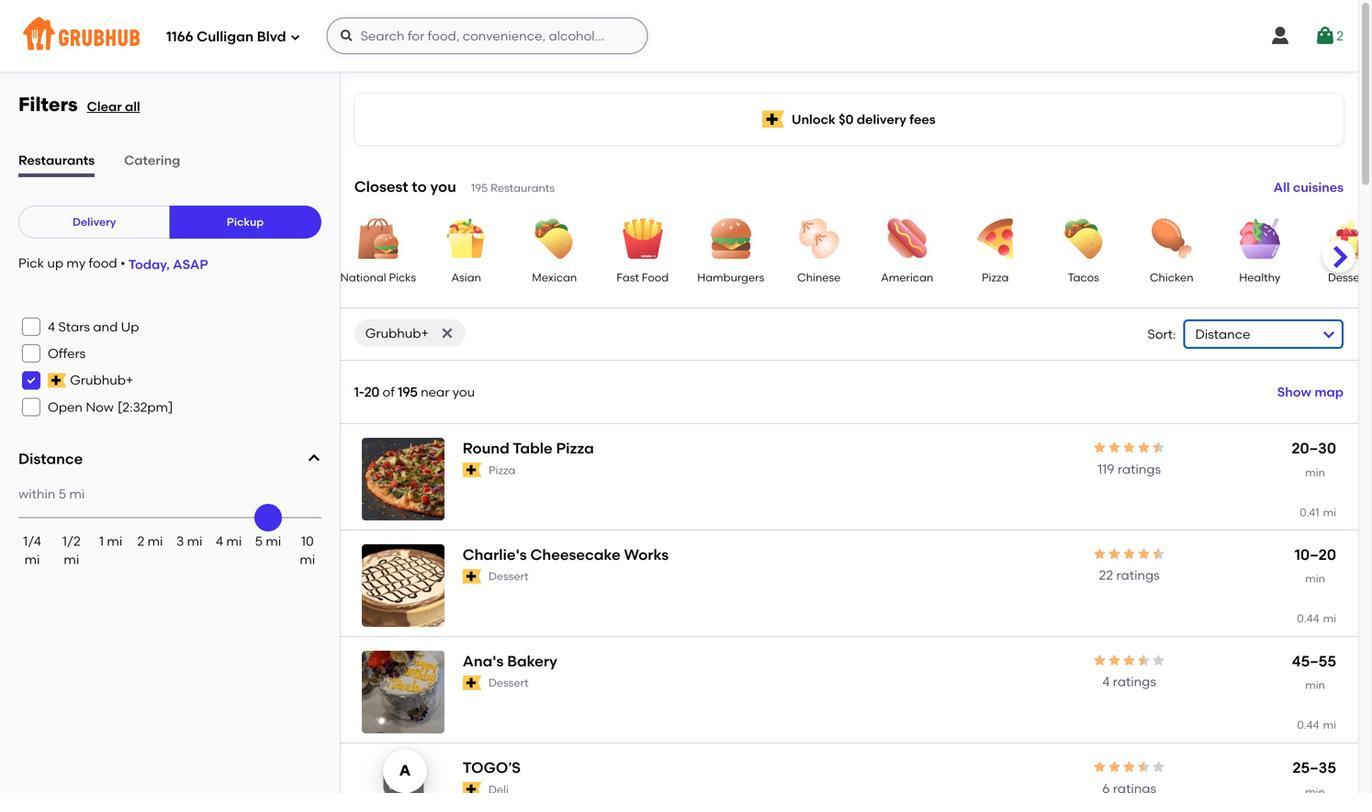 Task type: locate. For each thing, give the bounding box(es) containing it.
up
[[47, 255, 63, 271]]

grubhub+
[[365, 325, 429, 341], [70, 373, 133, 388]]

ratings for 20–30
[[1118, 461, 1161, 477]]

0 vertical spatial 0.44
[[1297, 612, 1319, 626]]

min inside "45–55 min"
[[1305, 679, 1325, 692]]

4 mi
[[216, 534, 242, 549]]

hamburgers
[[697, 271, 764, 284]]

0 vertical spatial 5
[[59, 486, 66, 502]]

2
[[1337, 28, 1344, 43], [137, 534, 144, 549]]

2 vertical spatial min
[[1305, 679, 1325, 692]]

unlock
[[792, 111, 836, 127]]

1 horizontal spatial 2
[[1337, 28, 1344, 43]]

1 - 20 of 195 near you
[[354, 384, 475, 400]]

subscription pass image
[[463, 676, 481, 691]]

195 up asian image
[[471, 181, 488, 195]]

ratings
[[1118, 461, 1161, 477], [1116, 568, 1160, 584], [1113, 675, 1156, 690]]

min
[[1305, 466, 1325, 479], [1305, 572, 1325, 586], [1305, 679, 1325, 692]]

0.41
[[1300, 506, 1319, 519]]

min for 20–30
[[1305, 466, 1325, 479]]

dessert down dessert image
[[1328, 271, 1368, 284]]

1 right 1/2
[[99, 534, 104, 549]]

0 vertical spatial min
[[1305, 466, 1325, 479]]

filters
[[18, 93, 78, 116]]

healthy
[[1239, 271, 1281, 284]]

svg image up distance
[[26, 375, 37, 386]]

1 horizontal spatial grubhub+
[[365, 325, 429, 341]]

1 0.44 from the top
[[1297, 612, 1319, 626]]

1 vertical spatial 195
[[398, 384, 418, 400]]

min inside 10–20 min
[[1305, 572, 1325, 586]]

1/2
[[62, 534, 81, 549]]

1 left 20
[[354, 384, 359, 400]]

0 vertical spatial ratings
[[1118, 461, 1161, 477]]

national
[[340, 271, 386, 284]]

svg image for 2
[[1314, 25, 1337, 47]]

round
[[463, 439, 510, 457]]

open now [2:32pm]
[[48, 399, 173, 415]]

closest
[[354, 178, 408, 195]]

grubhub+ button
[[354, 320, 465, 347]]

1 horizontal spatial pizza
[[556, 439, 594, 457]]

today,
[[128, 257, 170, 272]]

svg image inside grubhub+ button
[[440, 326, 454, 341]]

4 for 4 mi
[[216, 534, 223, 549]]

healthy image
[[1228, 219, 1292, 259]]

1
[[354, 384, 359, 400], [99, 534, 104, 549]]

0 horizontal spatial 4
[[48, 319, 55, 335]]

1 horizontal spatial 1
[[354, 384, 359, 400]]

4 for 4 ratings
[[1102, 675, 1110, 690]]

195 right of
[[398, 384, 418, 400]]

mexican image
[[522, 219, 587, 259]]

grubhub+ down picks
[[365, 325, 429, 341]]

2 mi
[[137, 534, 163, 549]]

1 horizontal spatial 4
[[216, 534, 223, 549]]

togo's
[[463, 759, 521, 777]]

unlock $0 delivery fees
[[792, 111, 936, 127]]

min down 45–55
[[1305, 679, 1325, 692]]

dessert for ana's bakery
[[489, 676, 529, 690]]

25–35
[[1293, 759, 1336, 777]]

1 horizontal spatial 195
[[471, 181, 488, 195]]

1 horizontal spatial grubhub plus flag logo image
[[762, 111, 784, 128]]

2 inside 2 button
[[1337, 28, 1344, 43]]

dessert for charlie's cheesecake works
[[489, 570, 529, 583]]

subscription pass image down round
[[463, 463, 481, 478]]

3 min from the top
[[1305, 679, 1325, 692]]

1 subscription pass image from the top
[[463, 463, 481, 478]]

2 vertical spatial subscription pass image
[[463, 783, 481, 794]]

2 subscription pass image from the top
[[463, 570, 481, 584]]

ratings for 45–55
[[1113, 675, 1156, 690]]

0 vertical spatial pizza
[[982, 271, 1009, 284]]

1 vertical spatial 1
[[99, 534, 104, 549]]

4 stars and up
[[48, 319, 139, 335]]

american image
[[875, 219, 939, 259]]

0 horizontal spatial pizza
[[489, 463, 515, 477]]

1 horizontal spatial restaurants
[[491, 181, 555, 195]]

mi down the 1/4
[[24, 552, 40, 568]]

all
[[125, 99, 140, 114]]

charlie's cheesecake works link
[[463, 545, 840, 565]]

subscription pass image down charlie's
[[463, 570, 481, 584]]

catering
[[124, 153, 180, 168]]

grubhub+ inside button
[[365, 325, 429, 341]]

ana's bakery logo image
[[362, 651, 444, 734]]

5
[[59, 486, 66, 502], [255, 534, 263, 549]]

1 vertical spatial 2
[[137, 534, 144, 549]]

american
[[881, 271, 933, 284]]

chinese image
[[787, 219, 851, 259]]

svg image down asian
[[440, 326, 454, 341]]

1 for 1 mi
[[99, 534, 104, 549]]

0.44 mi up 25–35
[[1297, 719, 1336, 732]]

0.44 up 25–35
[[1297, 719, 1319, 732]]

svg image
[[339, 28, 354, 43], [440, 326, 454, 341], [26, 348, 37, 359], [26, 375, 37, 386], [307, 451, 321, 466]]

0 horizontal spatial 1
[[99, 534, 104, 549]]

1 vertical spatial 0.44
[[1297, 719, 1319, 732]]

1/2 mi
[[62, 534, 81, 568]]

mi down 1/2
[[64, 552, 79, 568]]

1 min from the top
[[1305, 466, 1325, 479]]

svg image
[[1269, 25, 1292, 47], [1314, 25, 1337, 47], [290, 32, 301, 43], [26, 321, 37, 332], [26, 402, 37, 413]]

mi left 5 mi
[[226, 534, 242, 549]]

pizza down round
[[489, 463, 515, 477]]

1 vertical spatial dessert
[[489, 570, 529, 583]]

restaurants down 'filters'
[[18, 153, 95, 168]]

2 0.44 mi from the top
[[1297, 719, 1336, 732]]

0 horizontal spatial 5
[[59, 486, 66, 502]]

0.44
[[1297, 612, 1319, 626], [1297, 719, 1319, 732]]

2 0.44 from the top
[[1297, 719, 1319, 732]]

grubhub plus flag logo image left unlock
[[762, 111, 784, 128]]

mi right 0.41
[[1323, 506, 1336, 519]]

svg image right blvd
[[339, 28, 354, 43]]

0 vertical spatial 0.44 mi
[[1297, 612, 1336, 626]]

10–20
[[1295, 546, 1336, 564]]

0 vertical spatial grubhub+
[[365, 325, 429, 341]]

min for 45–55
[[1305, 679, 1325, 692]]

svg image inside 2 button
[[1314, 25, 1337, 47]]

min inside 20–30 min
[[1305, 466, 1325, 479]]

0 vertical spatial subscription pass image
[[463, 463, 481, 478]]

0.44 up 45–55
[[1297, 612, 1319, 626]]

0 vertical spatial 195
[[471, 181, 488, 195]]

0 horizontal spatial grubhub+
[[70, 373, 133, 388]]

sort :
[[1148, 327, 1176, 342]]

0 horizontal spatial 2
[[137, 534, 144, 549]]

2 vertical spatial ratings
[[1113, 675, 1156, 690]]

-
[[359, 384, 364, 400]]

charlie's cheesecake works logo image
[[362, 545, 444, 627]]

restaurants
[[18, 153, 95, 168], [491, 181, 555, 195]]

1 vertical spatial restaurants
[[491, 181, 555, 195]]

0 vertical spatial dessert
[[1328, 271, 1368, 284]]

grubhub plus flag logo image up open
[[48, 373, 70, 388]]

195
[[471, 181, 488, 195], [398, 384, 418, 400]]

$0
[[839, 111, 854, 127]]

min down 20–30
[[1305, 466, 1325, 479]]

pizza down pizza image
[[982, 271, 1009, 284]]

•
[[120, 255, 125, 271]]

you right to
[[430, 178, 456, 195]]

main navigation navigation
[[0, 0, 1358, 72]]

dessert down charlie's
[[489, 570, 529, 583]]

ana's bakery link
[[463, 651, 840, 672]]

1 vertical spatial grubhub plus flag logo image
[[48, 373, 70, 388]]

5 mi
[[255, 534, 281, 549]]

1 vertical spatial 0.44 mi
[[1297, 719, 1336, 732]]

dessert down ana's bakery
[[489, 676, 529, 690]]

1/4
[[23, 534, 41, 549]]

5 right 4 mi
[[255, 534, 263, 549]]

pizza image
[[963, 219, 1028, 259]]

restaurants up "mexican" image
[[491, 181, 555, 195]]

1 vertical spatial 4
[[216, 534, 223, 549]]

0 vertical spatial 4
[[48, 319, 55, 335]]

1 0.44 mi from the top
[[1297, 612, 1336, 626]]

up
[[121, 319, 139, 335]]

clear
[[87, 99, 122, 114]]

Search for food, convenience, alcohol... search field
[[327, 17, 648, 54]]

1 horizontal spatial 5
[[255, 534, 263, 549]]

1 vertical spatial min
[[1305, 572, 1325, 586]]

pizza right table
[[556, 439, 594, 457]]

119 ratings
[[1098, 461, 1161, 477]]

subscription pass image down togo's
[[463, 783, 481, 794]]

pizza
[[982, 271, 1009, 284], [556, 439, 594, 457], [489, 463, 515, 477]]

2 min from the top
[[1305, 572, 1325, 586]]

round table pizza
[[463, 439, 594, 457]]

sort
[[1148, 327, 1173, 342]]

near
[[421, 384, 450, 400]]

grubhub plus flag logo image
[[762, 111, 784, 128], [48, 373, 70, 388]]

0.44 mi up 45–55
[[1297, 612, 1336, 626]]

all cuisines button
[[1274, 171, 1344, 204]]

grubhub+ up now
[[70, 373, 133, 388]]

0 vertical spatial 2
[[1337, 28, 1344, 43]]

0.44 mi
[[1297, 612, 1336, 626], [1297, 719, 1336, 732]]

min down 10–20 at the right bottom of page
[[1305, 572, 1325, 586]]

0 horizontal spatial restaurants
[[18, 153, 95, 168]]

within 5 mi
[[18, 486, 85, 502]]

offers
[[48, 346, 86, 361]]

0 horizontal spatial 195
[[398, 384, 418, 400]]

2 horizontal spatial 4
[[1102, 675, 1110, 690]]

0 vertical spatial restaurants
[[18, 153, 95, 168]]

delivery
[[857, 111, 906, 127]]

mi
[[69, 486, 85, 502], [1323, 506, 1336, 519], [107, 534, 122, 549], [148, 534, 163, 549], [187, 534, 202, 549], [226, 534, 242, 549], [266, 534, 281, 549], [24, 552, 40, 568], [64, 552, 79, 568], [300, 552, 315, 568], [1323, 612, 1336, 626], [1323, 719, 1336, 732]]

mi up 25–35
[[1323, 719, 1336, 732]]

22
[[1099, 568, 1113, 584]]

1 vertical spatial ratings
[[1116, 568, 1160, 584]]

0 vertical spatial 1
[[354, 384, 359, 400]]

tacos image
[[1051, 219, 1116, 259]]

mi right within at the bottom left of the page
[[69, 486, 85, 502]]

subscription pass image
[[463, 463, 481, 478], [463, 570, 481, 584], [463, 783, 481, 794]]

mi down 10
[[300, 552, 315, 568]]

20–30
[[1292, 439, 1336, 457]]

you right near
[[453, 384, 475, 400]]

119
[[1098, 461, 1115, 477]]

1 vertical spatial subscription pass image
[[463, 570, 481, 584]]

2 vertical spatial dessert
[[489, 676, 529, 690]]

2 vertical spatial 4
[[1102, 675, 1110, 690]]

svg image inside main navigation navigation
[[339, 28, 354, 43]]

star icon image
[[1093, 441, 1107, 455], [1107, 441, 1122, 455], [1122, 441, 1137, 455], [1137, 441, 1151, 455], [1151, 441, 1166, 455], [1151, 441, 1166, 455], [1093, 547, 1107, 562], [1107, 547, 1122, 562], [1122, 547, 1137, 562], [1137, 547, 1151, 562], [1151, 547, 1166, 562], [1151, 547, 1166, 562], [1093, 654, 1107, 668], [1107, 654, 1122, 668], [1122, 654, 1137, 668], [1137, 654, 1151, 668], [1137, 654, 1151, 668], [1151, 654, 1166, 668], [1093, 760, 1107, 775], [1107, 760, 1122, 775], [1122, 760, 1137, 775], [1137, 760, 1151, 775], [1137, 760, 1151, 775], [1151, 760, 1166, 775]]

5 right within at the bottom left of the page
[[59, 486, 66, 502]]

0 horizontal spatial grubhub plus flag logo image
[[48, 373, 70, 388]]

0 vertical spatial you
[[430, 178, 456, 195]]



Task type: vqa. For each thing, say whether or not it's contained in the screenshot.
top Restaurants
yes



Task type: describe. For each thing, give the bounding box(es) containing it.
svg image left offers on the top left of page
[[26, 348, 37, 359]]

1/4 mi
[[23, 534, 41, 568]]

culligan
[[197, 29, 254, 45]]

asian image
[[434, 219, 498, 259]]

chicken image
[[1140, 219, 1204, 259]]

clear all button
[[87, 90, 148, 123]]

45–55 min
[[1292, 653, 1336, 692]]

togo's logo image
[[362, 758, 444, 794]]

2 vertical spatial pizza
[[489, 463, 515, 477]]

10 mi
[[300, 534, 315, 568]]

1 for 1 - 20 of 195 near you
[[354, 384, 359, 400]]

my
[[67, 255, 86, 271]]

filters clear all
[[18, 93, 140, 116]]

mi up 45–55
[[1323, 612, 1336, 626]]

mexican
[[532, 271, 577, 284]]

1 mi
[[99, 534, 122, 549]]

round table pizza link
[[463, 438, 840, 459]]

delivery
[[73, 215, 116, 229]]

national picks
[[340, 271, 416, 284]]

mi left 2 mi
[[107, 534, 122, 549]]

map
[[1315, 384, 1344, 400]]

4 ratings
[[1102, 675, 1156, 690]]

pick
[[18, 255, 44, 271]]

and
[[93, 319, 118, 335]]

ratings for 10–20
[[1116, 568, 1160, 584]]

1 vertical spatial you
[[453, 384, 475, 400]]

1 vertical spatial pizza
[[556, 439, 594, 457]]

1 vertical spatial 5
[[255, 534, 263, 549]]

delivery button
[[18, 206, 170, 239]]

within
[[18, 486, 55, 502]]

food
[[89, 255, 117, 271]]

works
[[624, 546, 669, 564]]

blvd
[[257, 29, 286, 45]]

0.44 for 45–55
[[1297, 719, 1319, 732]]

cheesecake
[[530, 546, 621, 564]]

svg image up 10
[[307, 451, 321, 466]]

national picks image
[[346, 219, 410, 259]]

pick up my food • today, asap
[[18, 255, 208, 272]]

2 for 2
[[1337, 28, 1344, 43]]

cuisines
[[1293, 179, 1344, 195]]

min for 10–20
[[1305, 572, 1325, 586]]

bakery
[[507, 653, 557, 670]]

food
[[642, 271, 669, 284]]

of
[[383, 384, 395, 400]]

mi inside the 1/2 mi
[[64, 552, 79, 568]]

pickup button
[[169, 206, 321, 239]]

open
[[48, 399, 83, 415]]

3
[[176, 534, 184, 549]]

to
[[412, 178, 427, 195]]

mi left 3 at left bottom
[[148, 534, 163, 549]]

1 vertical spatial grubhub+
[[70, 373, 133, 388]]

restaurants button
[[18, 146, 120, 179]]

[2:32pm]
[[118, 399, 173, 415]]

svg image for open now
[[26, 402, 37, 413]]

ana's bakery
[[463, 653, 557, 670]]

fast food
[[617, 271, 669, 284]]

1166
[[166, 29, 193, 45]]

4 for 4 stars and up
[[48, 319, 55, 335]]

1166 culligan blvd
[[166, 29, 286, 45]]

tacos
[[1068, 271, 1099, 284]]

hamburgers image
[[699, 219, 763, 259]]

2 for 2 mi
[[137, 534, 144, 549]]

0 vertical spatial grubhub plus flag logo image
[[762, 111, 784, 128]]

round table pizza logo image
[[362, 438, 444, 521]]

subscription pass image for charlie's
[[463, 570, 481, 584]]

today, asap button
[[128, 248, 208, 281]]

0.44 mi for 45–55
[[1297, 719, 1336, 732]]

chinese
[[797, 271, 841, 284]]

closest to you
[[354, 178, 456, 195]]

195 restaurants
[[471, 181, 555, 195]]

restaurants inside button
[[18, 153, 95, 168]]

show
[[1277, 384, 1311, 400]]

dessert image
[[1316, 219, 1372, 259]]

table
[[513, 439, 553, 457]]

fast food image
[[611, 219, 675, 259]]

2 button
[[1314, 19, 1344, 52]]

3 subscription pass image from the top
[[463, 783, 481, 794]]

pickup
[[227, 215, 264, 229]]

all
[[1274, 179, 1290, 195]]

22 ratings
[[1099, 568, 1160, 584]]

stars
[[58, 319, 90, 335]]

show map
[[1277, 384, 1344, 400]]

chicken
[[1150, 271, 1194, 284]]

3 mi
[[176, 534, 202, 549]]

10–20 min
[[1295, 546, 1336, 586]]

20
[[364, 384, 379, 400]]

45–55
[[1292, 653, 1336, 670]]

all cuisines
[[1274, 179, 1344, 195]]

fast
[[617, 271, 639, 284]]

fees
[[910, 111, 936, 127]]

0.41 mi
[[1300, 506, 1336, 519]]

asap
[[173, 257, 208, 272]]

subscription pass image for round
[[463, 463, 481, 478]]

now
[[86, 399, 114, 415]]

charlie's cheesecake works
[[463, 546, 669, 564]]

togo's link
[[463, 758, 840, 778]]

mi right 3 at left bottom
[[187, 534, 202, 549]]

mi inside 1/4 mi
[[24, 552, 40, 568]]

asian
[[451, 271, 481, 284]]

distance
[[18, 450, 83, 468]]

picks
[[389, 271, 416, 284]]

charlie's
[[463, 546, 527, 564]]

0.44 for 10–20
[[1297, 612, 1319, 626]]

svg image for 4 stars and up
[[26, 321, 37, 332]]

mi left 10
[[266, 534, 281, 549]]

0.44 mi for 10–20
[[1297, 612, 1336, 626]]

2 horizontal spatial pizza
[[982, 271, 1009, 284]]

20–30 min
[[1292, 439, 1336, 479]]

:
[[1173, 327, 1176, 342]]



